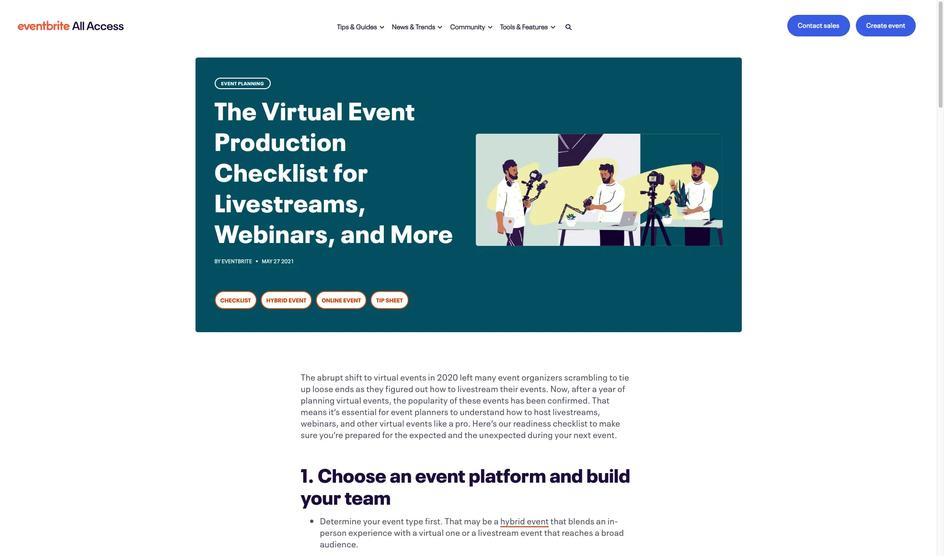 Task type: locate. For each thing, give the bounding box(es) containing it.
& inside 'tips & guides' link
[[350, 21, 355, 30]]

an inside that blends an in- person experience with a virtual one or a livestream event that reaches a broad audience.
[[596, 514, 606, 526]]

community link
[[447, 15, 497, 36]]

&
[[350, 21, 355, 30], [410, 21, 415, 30], [517, 21, 521, 30]]

an inside 1. choose an event platform and build your team
[[390, 459, 412, 487]]

that
[[592, 393, 610, 405], [445, 514, 462, 526]]

arrow image
[[438, 25, 443, 29], [488, 25, 493, 29]]

for
[[333, 151, 368, 188], [379, 404, 389, 417], [382, 428, 393, 440]]

events
[[400, 370, 427, 382], [483, 393, 509, 405], [406, 416, 432, 428]]

sure
[[301, 428, 318, 440]]

out
[[415, 381, 428, 394]]

0 horizontal spatial arrow image
[[438, 25, 443, 29]]

the left abrupt
[[301, 370, 316, 382]]

your inside the abrupt shift to virtual events in 2020 left many event organizers scrambling to tie up loose ends as they figured out how to livestream their events. now, after a year of planning virtual events, the popularity of these events has been confirmed. that means it's essential for event planners to understand how to host livestreams, webinars, and other virtual events like a pro. here's our readiness checklist to make sure you're prepared for the expected and the unexpected during your next event.
[[555, 428, 572, 440]]

event right be
[[521, 525, 543, 538]]

2 & from the left
[[410, 21, 415, 30]]

events left like
[[406, 416, 432, 428]]

virtual inside that blends an in- person experience with a virtual one or a livestream event that reaches a broad audience.
[[419, 525, 444, 538]]

sales
[[824, 20, 840, 29]]

arrow image inside 'tips & guides' link
[[380, 25, 384, 29]]

1 horizontal spatial the
[[301, 370, 316, 382]]

the down understand at bottom
[[465, 428, 478, 440]]

virtual down shift
[[337, 393, 361, 405]]

1 vertical spatial the
[[301, 370, 316, 382]]

1 vertical spatial for
[[379, 404, 389, 417]]

1 horizontal spatial &
[[410, 21, 415, 30]]

1 horizontal spatial how
[[506, 404, 523, 417]]

planning inside the abrupt shift to virtual events in 2020 left many event organizers scrambling to tie up loose ends as they figured out how to livestream their events. now, after a year of planning virtual events, the popularity of these events has been confirmed. that means it's essential for event planners to understand how to host livestreams, webinars, and other virtual events like a pro. here's our readiness checklist to make sure you're prepared for the expected and the unexpected during your next event.
[[301, 393, 335, 405]]

online event
[[322, 295, 361, 304]]

1 horizontal spatial planning
[[301, 393, 335, 405]]

you're
[[319, 428, 343, 440]]

how
[[430, 381, 446, 394], [506, 404, 523, 417]]

choose
[[318, 459, 387, 487]]

arrow image left search icon
[[551, 25, 555, 29]]

the down event planning 'link'
[[215, 90, 257, 127]]

0 vertical spatial for
[[333, 151, 368, 188]]

0 horizontal spatial an
[[390, 459, 412, 487]]

& right news
[[410, 21, 415, 30]]

blends
[[568, 514, 595, 526]]

the inside event planning the virtual event production checklist for livestreams, webinars, and more
[[215, 90, 257, 127]]

your up determine
[[301, 481, 341, 509]]

during
[[528, 428, 553, 440]]

3 & from the left
[[517, 21, 521, 30]]

event down figured
[[391, 404, 413, 417]]

events,
[[363, 393, 392, 405]]

1 vertical spatial that
[[445, 514, 462, 526]]

to left left in the bottom of the page
[[448, 381, 456, 394]]

reaches
[[562, 525, 593, 538]]

1 horizontal spatial that
[[592, 393, 610, 405]]

arrow image right trends
[[438, 25, 443, 29]]

that left reaches
[[544, 525, 560, 538]]

0 horizontal spatial your
[[301, 481, 341, 509]]

1 horizontal spatial an
[[596, 514, 606, 526]]

& inside tools & features link
[[517, 21, 521, 30]]

experience
[[349, 525, 392, 538]]

prepared
[[345, 428, 381, 440]]

arrow image inside news & trends 'link'
[[438, 25, 443, 29]]

an left in-
[[596, 514, 606, 526]]

may 27 2021
[[262, 257, 294, 265]]

virtual up events,
[[374, 370, 399, 382]]

to
[[364, 370, 372, 382], [610, 370, 618, 382], [448, 381, 456, 394], [450, 404, 458, 417], [524, 404, 532, 417], [590, 416, 598, 428]]

0 vertical spatial your
[[555, 428, 572, 440]]

1 & from the left
[[350, 21, 355, 30]]

be
[[483, 514, 492, 526]]

planning
[[238, 80, 264, 86], [301, 393, 335, 405]]

essential
[[342, 404, 377, 417]]

that blends an in- person experience with a virtual one or a livestream event that reaches a broad audience.
[[320, 514, 624, 549]]

for inside event planning the virtual event production checklist for livestreams, webinars, and more
[[333, 151, 368, 188]]

guides
[[356, 21, 377, 30]]

0 vertical spatial livestream
[[458, 381, 499, 394]]

2021
[[281, 257, 294, 265]]

arrow image inside community link
[[488, 25, 493, 29]]

& right 'tools'
[[517, 21, 521, 30]]

1 horizontal spatial your
[[363, 514, 381, 526]]

1 vertical spatial checklist
[[220, 295, 251, 304]]

hybrid
[[266, 295, 288, 304]]

the right events,
[[394, 393, 406, 405]]

27
[[274, 257, 280, 265]]

1 horizontal spatial of
[[618, 381, 626, 394]]

of right year
[[618, 381, 626, 394]]

a right like
[[449, 416, 454, 428]]

to left "host"
[[524, 404, 532, 417]]

virtual left one
[[419, 525, 444, 538]]

may
[[262, 257, 273, 265]]

1 vertical spatial event
[[348, 90, 415, 127]]

2 vertical spatial your
[[363, 514, 381, 526]]

tips
[[337, 21, 349, 30]]

events left has
[[483, 393, 509, 405]]

livestream inside the abrupt shift to virtual events in 2020 left many event organizers scrambling to tie up loose ends as they figured out how to livestream their events. now, after a year of planning virtual events, the popularity of these events has been confirmed. that means it's essential for event planners to understand how to host livestreams, webinars, and other virtual events like a pro. here's our readiness checklist to make sure you're prepared for the expected and the unexpected during your next event.
[[458, 381, 499, 394]]

broad
[[601, 525, 624, 538]]

how right out at the left bottom of the page
[[430, 381, 446, 394]]

your inside 1. choose an event platform and build your team
[[301, 481, 341, 509]]

1 vertical spatial an
[[596, 514, 606, 526]]

0 vertical spatial event
[[221, 80, 237, 86]]

that
[[551, 514, 567, 526], [544, 525, 560, 538]]

abrupt
[[317, 370, 343, 382]]

arrow image right guides
[[380, 25, 384, 29]]

your down team
[[363, 514, 381, 526]]

1 vertical spatial planning
[[301, 393, 335, 405]]

0 vertical spatial checklist
[[215, 151, 328, 188]]

a right with
[[413, 525, 417, 538]]

build
[[587, 459, 631, 487]]

livestreams,
[[553, 404, 601, 417]]

event
[[221, 80, 237, 86], [348, 90, 415, 127]]

1 vertical spatial how
[[506, 404, 523, 417]]

features
[[522, 21, 548, 30]]

to left make
[[590, 416, 598, 428]]

event down expected
[[415, 459, 465, 487]]

that left the blends
[[551, 514, 567, 526]]

how down their
[[506, 404, 523, 417]]

event planning the virtual event production checklist for livestreams, webinars, and more
[[215, 80, 453, 249]]

0 vertical spatial an
[[390, 459, 412, 487]]

unexpected
[[479, 428, 526, 440]]

checklist link
[[215, 291, 257, 309]]

that left "may" at the bottom
[[445, 514, 462, 526]]

event right 'hybrid'
[[289, 295, 306, 304]]

community
[[450, 21, 486, 30]]

ends
[[335, 381, 354, 394]]

your left next
[[555, 428, 572, 440]]

0 horizontal spatial &
[[350, 21, 355, 30]]

host
[[534, 404, 551, 417]]

1 arrow image from the left
[[380, 25, 384, 29]]

arrow image inside tools & features link
[[551, 25, 555, 29]]

the abrupt shift to virtual events in 2020 left many event organizers scrambling to tie up loose ends as they figured out how to livestream their events. now, after a year of planning virtual events, the popularity of these events has been confirmed. that means it's essential for event planners to understand how to host livestreams, webinars, and other virtual events like a pro. here's our readiness checklist to make sure you're prepared for the expected and the unexpected during your next event.
[[301, 370, 629, 440]]

2 arrow image from the left
[[488, 25, 493, 29]]

0 vertical spatial events
[[400, 370, 427, 382]]

1 horizontal spatial arrow image
[[551, 25, 555, 29]]

arrow image left 'tools'
[[488, 25, 493, 29]]

an
[[390, 459, 412, 487], [596, 514, 606, 526]]

readiness
[[513, 416, 551, 428]]

year
[[599, 381, 616, 394]]

event
[[889, 20, 906, 29], [289, 295, 306, 304], [343, 295, 361, 304], [498, 370, 520, 382], [391, 404, 413, 417], [415, 459, 465, 487], [382, 514, 404, 526], [527, 514, 549, 526], [521, 525, 543, 538]]

0 horizontal spatial planning
[[238, 80, 264, 86]]

hybrid event link
[[261, 291, 312, 309]]

1 vertical spatial your
[[301, 481, 341, 509]]

0 vertical spatial that
[[592, 393, 610, 405]]

1 vertical spatial livestream
[[478, 525, 519, 538]]

1 horizontal spatial arrow image
[[488, 25, 493, 29]]

events left the in
[[400, 370, 427, 382]]

0 horizontal spatial event
[[221, 80, 237, 86]]

& right tips
[[350, 21, 355, 30]]

webinars,
[[215, 212, 336, 249]]

0 vertical spatial planning
[[238, 80, 264, 86]]

0 vertical spatial the
[[215, 90, 257, 127]]

an for in-
[[596, 514, 606, 526]]

2 arrow image from the left
[[551, 25, 555, 29]]

of left these
[[450, 393, 458, 405]]

hybrid
[[501, 514, 525, 526]]

& for tips
[[350, 21, 355, 30]]

a left broad at right
[[595, 525, 600, 538]]

0 horizontal spatial how
[[430, 381, 446, 394]]

2 horizontal spatial your
[[555, 428, 572, 440]]

arrow image
[[380, 25, 384, 29], [551, 25, 555, 29]]

news
[[392, 21, 409, 30]]

first.
[[425, 514, 443, 526]]

a
[[592, 381, 597, 394], [449, 416, 454, 428], [494, 514, 499, 526], [413, 525, 417, 538], [472, 525, 477, 538], [595, 525, 600, 538]]

the inside the abrupt shift to virtual events in 2020 left many event organizers scrambling to tie up loose ends as they figured out how to livestream their events. now, after a year of planning virtual events, the popularity of these events has been confirmed. that means it's essential for event planners to understand how to host livestreams, webinars, and other virtual events like a pro. here's our readiness checklist to make sure you're prepared for the expected and the unexpected during your next event.
[[301, 370, 316, 382]]

more
[[391, 212, 453, 249]]

1 arrow image from the left
[[438, 25, 443, 29]]

2 horizontal spatial &
[[517, 21, 521, 30]]

0 horizontal spatial arrow image
[[380, 25, 384, 29]]

that right after
[[592, 393, 610, 405]]

arrow image for community
[[488, 25, 493, 29]]

an down expected
[[390, 459, 412, 487]]

contact
[[798, 20, 823, 29]]

arrow image for guides
[[380, 25, 384, 29]]

determine your event type first. that may be a hybrid event
[[320, 514, 549, 526]]

0 horizontal spatial the
[[215, 90, 257, 127]]

tip
[[376, 295, 385, 304]]

0 horizontal spatial that
[[445, 514, 462, 526]]

been
[[526, 393, 546, 405]]

& inside news & trends 'link'
[[410, 21, 415, 30]]



Task type: describe. For each thing, give the bounding box(es) containing it.
news & trends
[[392, 21, 436, 30]]

tools
[[500, 21, 515, 30]]

it's
[[329, 404, 340, 417]]

up
[[301, 381, 311, 394]]

many
[[475, 370, 496, 382]]

our
[[499, 416, 512, 428]]

event.
[[593, 428, 617, 440]]

means
[[301, 404, 327, 417]]

to right shift
[[364, 370, 372, 382]]

that inside the abrupt shift to virtual events in 2020 left many event organizers scrambling to tie up loose ends as they figured out how to livestream their events. now, after a year of planning virtual events, the popularity of these events has been confirmed. that means it's essential for event planners to understand how to host livestreams, webinars, and other virtual events like a pro. here's our readiness checklist to make sure you're prepared for the expected and the unexpected during your next event.
[[592, 393, 610, 405]]

event inside that blends an in- person experience with a virtual one or a livestream event that reaches a broad audience.
[[521, 525, 543, 538]]

team
[[345, 481, 391, 509]]

and inside event planning the virtual event production checklist for livestreams, webinars, and more
[[341, 212, 386, 249]]

online
[[322, 295, 342, 304]]

& for news
[[410, 21, 415, 30]]

event right the create
[[889, 20, 906, 29]]

may
[[464, 514, 481, 526]]

trends
[[416, 21, 436, 30]]

checklist
[[553, 416, 588, 428]]

by
[[215, 257, 221, 265]]

tip sheet link
[[371, 291, 409, 309]]

in
[[428, 370, 435, 382]]

confirmed.
[[548, 393, 590, 405]]

to right like
[[450, 404, 458, 417]]

to left tie
[[610, 370, 618, 382]]

2020
[[437, 370, 458, 382]]

planning inside event planning the virtual event production checklist for livestreams, webinars, and more
[[238, 80, 264, 86]]

a left year
[[592, 381, 597, 394]]

contact sales
[[798, 20, 840, 29]]

arrow image for features
[[551, 25, 555, 29]]

by eventbrite link
[[215, 257, 253, 265]]

and inside 1. choose an event platform and build your team
[[550, 459, 583, 487]]

2 vertical spatial for
[[382, 428, 393, 440]]

event right many
[[498, 370, 520, 382]]

2 vertical spatial events
[[406, 416, 432, 428]]

arrow image for news & trends
[[438, 25, 443, 29]]

like
[[434, 416, 447, 428]]

pro.
[[455, 416, 471, 428]]

left
[[460, 370, 473, 382]]

event right hybrid
[[527, 514, 549, 526]]

create
[[867, 20, 887, 29]]

platform
[[469, 459, 546, 487]]

figured
[[386, 381, 414, 394]]

one
[[446, 525, 460, 538]]

make
[[599, 416, 621, 428]]

hybrid event
[[266, 295, 306, 304]]

logo eventbrite image
[[16, 17, 125, 34]]

type
[[406, 514, 424, 526]]

expected
[[410, 428, 446, 440]]

these
[[459, 393, 481, 405]]

virtual
[[262, 90, 343, 127]]

with
[[394, 525, 411, 538]]

tips & guides link
[[334, 15, 388, 36]]

person
[[320, 525, 347, 538]]

or
[[462, 525, 470, 538]]

1 horizontal spatial event
[[348, 90, 415, 127]]

a right be
[[494, 514, 499, 526]]

shift
[[345, 370, 363, 382]]

virtual right other
[[380, 416, 405, 428]]

in-
[[608, 514, 618, 526]]

tips & guides
[[337, 21, 377, 30]]

1. choose an event platform and build your team
[[301, 459, 631, 509]]

online event link
[[316, 291, 367, 309]]

event planning link
[[215, 78, 271, 89]]

loose
[[313, 381, 333, 394]]

news & trends link
[[388, 15, 447, 36]]

livestream inside that blends an in- person experience with a virtual one or a livestream event that reaches a broad audience.
[[478, 525, 519, 538]]

webinars,
[[301, 416, 339, 428]]

has
[[511, 393, 525, 405]]

audience.
[[320, 537, 359, 549]]

planners
[[415, 404, 449, 417]]

search icon image
[[565, 24, 572, 31]]

event inside 1. choose an event platform and build your team
[[415, 459, 465, 487]]

1 vertical spatial events
[[483, 393, 509, 405]]

by eventbrite
[[215, 257, 253, 265]]

organizers
[[522, 370, 563, 382]]

their
[[500, 381, 519, 394]]

1.
[[301, 459, 314, 487]]

0 vertical spatial how
[[430, 381, 446, 394]]

understand
[[460, 404, 505, 417]]

create event
[[867, 20, 906, 29]]

scrambling
[[564, 370, 608, 382]]

other
[[357, 416, 378, 428]]

events.
[[520, 381, 549, 394]]

contact sales link
[[788, 15, 850, 36]]

0 horizontal spatial of
[[450, 393, 458, 405]]

as
[[356, 381, 365, 394]]

eventbrite
[[222, 257, 252, 265]]

next
[[574, 428, 591, 440]]

tools & features
[[500, 21, 548, 30]]

the left expected
[[395, 428, 408, 440]]

event right online at the left of page
[[343, 295, 361, 304]]

checklist inside event planning the virtual event production checklist for livestreams, webinars, and more
[[215, 151, 328, 188]]

after
[[572, 381, 591, 394]]

event left type on the bottom left of page
[[382, 514, 404, 526]]

now,
[[551, 381, 570, 394]]

& for tools
[[517, 21, 521, 30]]

determine
[[320, 514, 362, 526]]

tools & features link
[[497, 15, 559, 36]]

a right or
[[472, 525, 477, 538]]

an for event
[[390, 459, 412, 487]]

livestreams,
[[215, 182, 366, 219]]

sheet
[[386, 295, 403, 304]]



Task type: vqa. For each thing, say whether or not it's contained in the screenshot.
2nd &
yes



